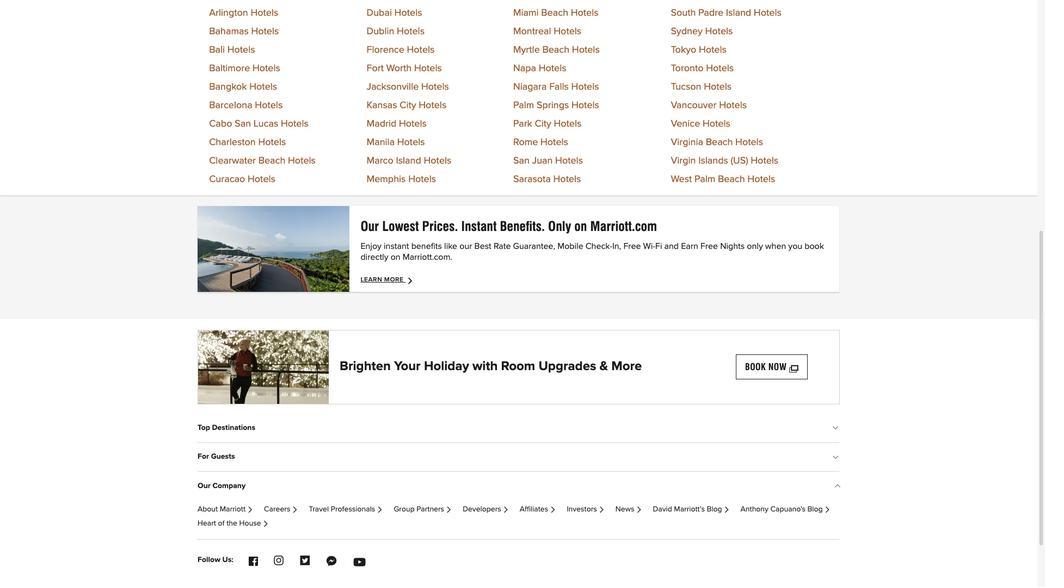 Task type: describe. For each thing, give the bounding box(es) containing it.
instant
[[384, 242, 409, 251]]

madrid hotels
[[367, 119, 427, 129]]

marco island hotels
[[367, 156, 452, 166]]

with
[[472, 361, 498, 374]]

travel professionals link
[[309, 506, 383, 514]]

0 vertical spatial palm
[[513, 100, 534, 110]]

0 horizontal spatial more
[[384, 277, 404, 283]]

1 horizontal spatial more
[[611, 361, 642, 374]]

arrow right image for affiliates
[[550, 508, 556, 513]]

and
[[664, 242, 679, 251]]

wi-
[[643, 242, 656, 251]]

toronto
[[671, 63, 704, 73]]

news link
[[616, 506, 642, 514]]

1 horizontal spatial island
[[726, 8, 751, 18]]

upgrades
[[539, 361, 596, 374]]

arrow right image for david marriott's blog
[[724, 508, 730, 513]]

arrow right image for news
[[636, 508, 642, 513]]

marriott
[[220, 506, 246, 514]]

fort worth hotels link
[[367, 63, 442, 73]]

rome hotels link
[[513, 138, 568, 147]]

memphis hotels link
[[367, 175, 436, 184]]

virgin islands (us) hotels
[[671, 156, 779, 166]]

(us)
[[731, 156, 748, 166]]

curacao hotels
[[209, 175, 275, 184]]

you
[[788, 242, 803, 251]]

manila hotels link
[[367, 138, 425, 147]]

directly
[[361, 253, 388, 262]]

south padre island hotels link
[[671, 8, 782, 18]]

bahamas
[[209, 26, 249, 36]]

manila hotels
[[367, 138, 425, 147]]

palm springs hotels link
[[513, 100, 599, 110]]

barcelona hotels
[[209, 100, 283, 110]]

clearwater beach hotels link
[[209, 156, 316, 166]]

florence hotels
[[367, 45, 435, 55]]

city for park
[[535, 119, 551, 129]]

benefits
[[411, 242, 442, 251]]

barcelona hotels link
[[209, 100, 283, 110]]

manila
[[367, 138, 395, 147]]

beach for miami
[[541, 8, 568, 18]]

san juan hotels
[[513, 156, 583, 166]]

learn more
[[361, 277, 406, 283]]

marco
[[367, 156, 393, 166]]

park city hotels
[[513, 119, 582, 129]]

bangkok hotels link
[[209, 82, 277, 92]]

arrow right image for about marriott
[[247, 508, 253, 513]]

1 vertical spatial palm
[[695, 175, 715, 184]]

lucas
[[254, 119, 278, 129]]

book now
[[745, 363, 787, 373]]

lowest
[[382, 219, 419, 234]]

arrow down image
[[834, 425, 839, 434]]

nights
[[720, 242, 745, 251]]

miami beach hotels link
[[513, 8, 599, 18]]

blog for anthony capuano's blog
[[808, 506, 823, 514]]

blog for david marriott's blog
[[707, 506, 722, 514]]

careers
[[264, 506, 290, 514]]

rome
[[513, 138, 538, 147]]

best
[[474, 242, 491, 251]]

baltimore
[[209, 63, 250, 73]]

arrow right image for group partners
[[446, 508, 452, 513]]

for guests
[[198, 454, 235, 461]]

about marriott
[[198, 506, 246, 514]]

vancouver
[[671, 100, 717, 110]]

rate
[[494, 242, 511, 251]]

memphis
[[367, 175, 406, 184]]

arrow right image for heart of the house
[[263, 522, 269, 527]]

bahamas hotels link
[[209, 26, 279, 36]]

david
[[653, 506, 672, 514]]

toronto hotels
[[671, 63, 734, 73]]

arrow right image for investors
[[599, 508, 605, 513]]

room
[[501, 361, 535, 374]]

our lowest prices.  instant benefits.  only on marriott.com
[[361, 219, 657, 234]]

group
[[394, 506, 415, 514]]

dubai hotels link
[[367, 8, 422, 18]]

book now link
[[736, 355, 808, 380]]

miami
[[513, 8, 539, 18]]

for
[[198, 454, 209, 461]]

fort
[[367, 63, 384, 73]]

sydney hotels link
[[671, 26, 733, 36]]

sarasota hotels link
[[513, 175, 581, 184]]

heart of the house
[[198, 520, 261, 528]]

bangkok
[[209, 82, 247, 92]]

curacao hotels link
[[209, 175, 275, 184]]

1 free from the left
[[624, 242, 641, 251]]

charleston hotels
[[209, 138, 286, 147]]

tucson hotels
[[671, 82, 732, 92]]

kansas city hotels link
[[367, 100, 447, 110]]

falls
[[549, 82, 569, 92]]

brighten
[[340, 361, 391, 374]]

group partners
[[394, 506, 444, 514]]

top
[[198, 424, 210, 432]]

check-
[[586, 242, 612, 251]]

arrow down image
[[834, 455, 839, 463]]

montreal hotels
[[513, 26, 582, 36]]

cabo
[[209, 119, 232, 129]]

fort worth hotels
[[367, 63, 442, 73]]

tokyo
[[671, 45, 696, 55]]

when
[[765, 242, 786, 251]]

bangkok hotels
[[209, 82, 277, 92]]

dublin
[[367, 26, 394, 36]]

bali hotels link
[[209, 45, 255, 55]]

clearwater beach hotels
[[209, 156, 316, 166]]

partners
[[417, 506, 444, 514]]



Task type: vqa. For each thing, say whether or not it's contained in the screenshot.
Wed, Nov 1, 2023 'cell' 1
no



Task type: locate. For each thing, give the bounding box(es) containing it.
arrow right image right partners
[[446, 508, 452, 513]]

1 arrow right image from the left
[[377, 508, 383, 513]]

palm down islands
[[695, 175, 715, 184]]

of
[[218, 520, 225, 528]]

napa hotels
[[513, 63, 567, 73]]

arrow right image
[[407, 276, 416, 285], [247, 508, 253, 513], [292, 508, 298, 513], [446, 508, 452, 513], [503, 508, 509, 513], [636, 508, 642, 513], [824, 508, 830, 513], [263, 522, 269, 527]]

arrow right image right careers
[[292, 508, 298, 513]]

napa
[[513, 63, 536, 73]]

1 horizontal spatial san
[[513, 156, 530, 166]]

1 horizontal spatial our
[[361, 219, 379, 234]]

arrow right image right news
[[636, 508, 642, 513]]

like
[[444, 242, 457, 251]]

virginia beach hotels link
[[671, 138, 763, 147]]

rome hotels
[[513, 138, 568, 147]]

arrow up image
[[834, 484, 839, 492]]

0 vertical spatial on
[[574, 219, 587, 234]]

beach up montreal hotels link
[[541, 8, 568, 18]]

sarasota
[[513, 175, 551, 184]]

arrow right image left group
[[377, 508, 383, 513]]

madrid hotels link
[[367, 119, 427, 129]]

1 horizontal spatial blog
[[808, 506, 823, 514]]

mobile
[[558, 242, 583, 251]]

tokyo hotels
[[671, 45, 727, 55]]

blog right marriott's
[[707, 506, 722, 514]]

west palm beach hotels link
[[671, 175, 775, 184]]

myrtle
[[513, 45, 540, 55]]

dubai hotels
[[367, 8, 422, 18]]

only
[[747, 242, 763, 251]]

arrow right image right affiliates
[[550, 508, 556, 513]]

more right &
[[611, 361, 642, 374]]

1 vertical spatial our
[[198, 483, 211, 490]]

island
[[726, 8, 751, 18], [396, 156, 421, 166]]

developers link
[[463, 506, 509, 514]]

arrow right image right learn more on the top of page
[[407, 276, 416, 285]]

brighten your holiday with room upgrades & more
[[340, 361, 642, 374]]

0 horizontal spatial on
[[391, 253, 400, 262]]

our up 'about'
[[198, 483, 211, 490]]

free right 'in,'
[[624, 242, 641, 251]]

virginia
[[671, 138, 703, 147]]

sydney hotels
[[671, 26, 733, 36]]

capuano's
[[771, 506, 806, 514]]

arlington hotels link
[[209, 8, 278, 18]]

arrow right image right investors
[[599, 508, 605, 513]]

2 blog from the left
[[808, 506, 823, 514]]

charleston
[[209, 138, 256, 147]]

0 vertical spatial san
[[235, 119, 251, 129]]

about
[[198, 506, 218, 514]]

on inside enjoy instant benefits like our best rate guarantee, mobile check-in, free wi-fi and earn free nights only when you book directly on marriott.com.
[[391, 253, 400, 262]]

arrow right image up house
[[247, 508, 253, 513]]

heart
[[198, 520, 216, 528]]

arrow right image right developers
[[503, 508, 509, 513]]

venice
[[671, 119, 700, 129]]

1 horizontal spatial palm
[[695, 175, 715, 184]]

0 vertical spatial city
[[400, 100, 416, 110]]

&
[[600, 361, 608, 374]]

arrow right image inside news "link"
[[636, 508, 642, 513]]

beach up virgin islands (us) hotels link
[[706, 138, 733, 147]]

prices.
[[422, 219, 458, 234]]

palm up park
[[513, 100, 534, 110]]

venice hotels
[[671, 119, 730, 129]]

jacksonville hotels link
[[367, 82, 449, 92]]

arrow right image inside investors link
[[599, 508, 605, 513]]

marriott.com
[[590, 219, 657, 234]]

arrow right image inside heart of the house link
[[263, 522, 269, 527]]

0 vertical spatial more
[[384, 277, 404, 283]]

guarantee,
[[513, 242, 555, 251]]

springs
[[537, 100, 569, 110]]

arrow right image for learn more
[[407, 276, 416, 285]]

1 horizontal spatial city
[[535, 119, 551, 129]]

your
[[394, 361, 421, 374]]

woman with ice skates sipping hot cocoa looking at lights on ice rink image
[[198, 331, 329, 404]]

0 horizontal spatial blog
[[707, 506, 722, 514]]

arrow right image left the anthony
[[724, 508, 730, 513]]

1 vertical spatial city
[[535, 119, 551, 129]]

anthony
[[741, 506, 769, 514]]

arrow right image right house
[[263, 522, 269, 527]]

opens in a new browser window. image
[[789, 363, 798, 373]]

niagara falls hotels
[[513, 82, 599, 92]]

blog
[[707, 506, 722, 514], [808, 506, 823, 514]]

on down instant
[[391, 253, 400, 262]]

city down jacksonville hotels
[[400, 100, 416, 110]]

san down 'barcelona hotels'
[[235, 119, 251, 129]]

affiliates
[[520, 506, 548, 514]]

free
[[624, 242, 641, 251], [701, 242, 718, 251]]

arrow right image inside david marriott's blog link
[[724, 508, 730, 513]]

virgin islands (us) hotels link
[[671, 156, 779, 166]]

west palm beach hotels
[[671, 175, 775, 184]]

beach down virgin islands (us) hotels link
[[718, 175, 745, 184]]

jacksonville hotels
[[367, 82, 449, 92]]

1 vertical spatial more
[[611, 361, 642, 374]]

palm springs hotels
[[513, 100, 599, 110]]

island right padre
[[726, 8, 751, 18]]

0 vertical spatial our
[[361, 219, 379, 234]]

1 horizontal spatial free
[[701, 242, 718, 251]]

arrow right image inside affiliates link
[[550, 508, 556, 513]]

niagara falls hotels link
[[513, 82, 599, 92]]

park
[[513, 119, 532, 129]]

fi
[[655, 242, 662, 251]]

1 vertical spatial island
[[396, 156, 421, 166]]

3 arrow right image from the left
[[599, 508, 605, 513]]

destinations
[[212, 424, 255, 432]]

on right only
[[574, 219, 587, 234]]

affiliates link
[[520, 506, 556, 514]]

our for our lowest prices.  instant benefits.  only on marriott.com
[[361, 219, 379, 234]]

0 horizontal spatial free
[[624, 242, 641, 251]]

investors
[[567, 506, 597, 514]]

0 horizontal spatial san
[[235, 119, 251, 129]]

myrtle beach hotels link
[[513, 45, 600, 55]]

the
[[227, 520, 237, 528]]

kansas
[[367, 100, 397, 110]]

2 arrow right image from the left
[[550, 508, 556, 513]]

0 horizontal spatial island
[[396, 156, 421, 166]]

arrow right image inside careers link
[[292, 508, 298, 513]]

1 vertical spatial san
[[513, 156, 530, 166]]

san down the rome
[[513, 156, 530, 166]]

city up the rome hotels link
[[535, 119, 551, 129]]

enjoy instant benefits like our best rate guarantee, mobile check-in, free wi-fi and earn free nights only when you book directly on marriott.com.
[[361, 242, 824, 262]]

book direct image
[[198, 206, 350, 292]]

house
[[239, 520, 261, 528]]

city for kansas
[[400, 100, 416, 110]]

marriott's
[[674, 506, 705, 514]]

worth
[[386, 63, 412, 73]]

about marriott link
[[198, 506, 253, 514]]

0 horizontal spatial city
[[400, 100, 416, 110]]

beach for virginia
[[706, 138, 733, 147]]

0 horizontal spatial palm
[[513, 100, 534, 110]]

florence
[[367, 45, 404, 55]]

developers
[[463, 506, 501, 514]]

napa hotels link
[[513, 63, 567, 73]]

arrow right image for careers
[[292, 508, 298, 513]]

virgin
[[671, 156, 696, 166]]

vancouver hotels
[[671, 100, 747, 110]]

benefits.
[[500, 219, 545, 234]]

arrow right image inside "about marriott" link
[[247, 508, 253, 513]]

1 vertical spatial on
[[391, 253, 400, 262]]

arrow right image for anthony capuano's blog
[[824, 508, 830, 513]]

follow us:
[[198, 557, 233, 564]]

island up 'memphis hotels'
[[396, 156, 421, 166]]

our for our company
[[198, 483, 211, 490]]

san juan hotels link
[[513, 156, 583, 166]]

david marriott's blog link
[[653, 506, 730, 514]]

jacksonville
[[367, 82, 419, 92]]

arrow right image inside group partners link
[[446, 508, 452, 513]]

arlington hotels
[[209, 8, 278, 18]]

for guests link
[[198, 445, 839, 470]]

blog right capuano's
[[808, 506, 823, 514]]

beach down montreal hotels link
[[542, 45, 570, 55]]

book
[[745, 363, 766, 373]]

arrow right image
[[377, 508, 383, 513], [550, 508, 556, 513], [599, 508, 605, 513], [724, 508, 730, 513]]

arrow right image inside travel professionals 'link'
[[377, 508, 383, 513]]

beach for myrtle
[[542, 45, 570, 55]]

beach down 'charleston hotels'
[[258, 156, 285, 166]]

us:
[[222, 557, 233, 564]]

west
[[671, 175, 692, 184]]

more right learn
[[384, 277, 404, 283]]

our up enjoy
[[361, 219, 379, 234]]

beach for clearwater
[[258, 156, 285, 166]]

investors link
[[567, 506, 605, 514]]

bahamas hotels
[[209, 26, 279, 36]]

dublin hotels link
[[367, 26, 425, 36]]

1 blog from the left
[[707, 506, 722, 514]]

sydney
[[671, 26, 703, 36]]

arlington
[[209, 8, 248, 18]]

south padre island hotels
[[671, 8, 782, 18]]

arrow right image for travel professionals
[[377, 508, 383, 513]]

arrow right image inside anthony capuano's blog link
[[824, 508, 830, 513]]

kansas city hotels
[[367, 100, 447, 110]]

free right earn at the top
[[701, 242, 718, 251]]

4 arrow right image from the left
[[724, 508, 730, 513]]

0 vertical spatial island
[[726, 8, 751, 18]]

0 horizontal spatial our
[[198, 483, 211, 490]]

anthony capuano's blog link
[[741, 506, 830, 514]]

arrow right image right capuano's
[[824, 508, 830, 513]]

2 free from the left
[[701, 242, 718, 251]]

1 horizontal spatial on
[[574, 219, 587, 234]]

arrow right image for developers
[[503, 508, 509, 513]]

arrow right image inside developers 'link'
[[503, 508, 509, 513]]

venice hotels link
[[671, 119, 730, 129]]

learn more link
[[361, 276, 416, 285]]



